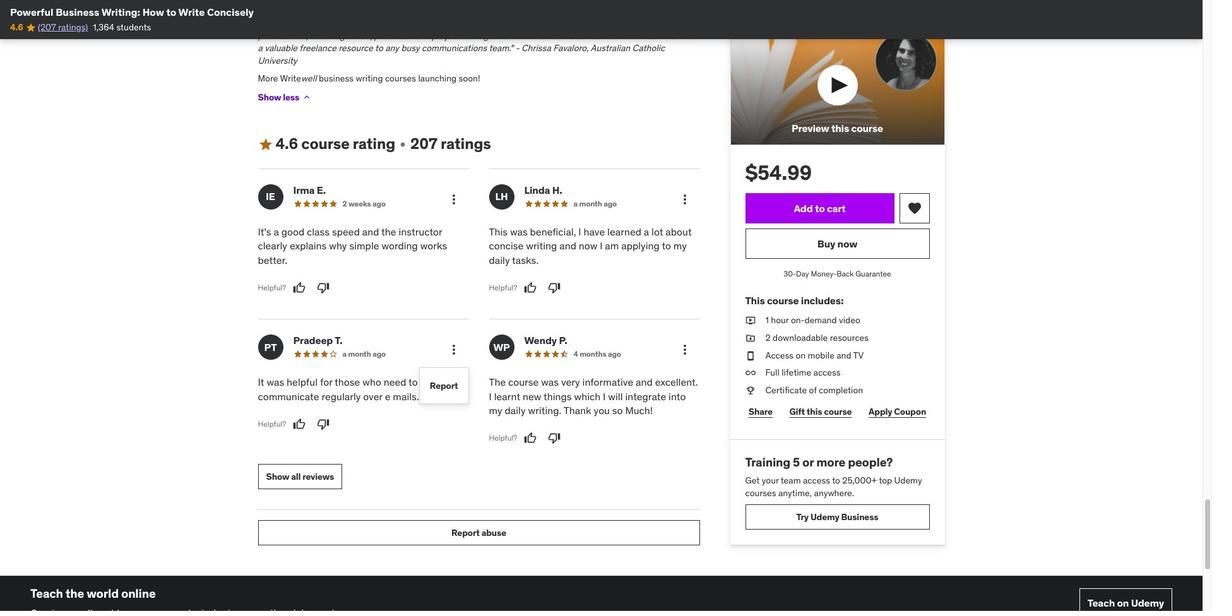 Task type: describe. For each thing, give the bounding box(es) containing it.
writing:
[[101, 6, 140, 18]]

4.6 for 4.6
[[10, 22, 23, 33]]

for inside "caroline has the rare ability to be creative while never losing an eye for detail. i have hired her to write publications, edit magazines, proofread and project manage – and i will continue to use her in the future. she is a valuable freelance resource to any busy communications team." - chrissa favaloro, australian catholic university more write well business writing courses launching soon!
[[527, 18, 537, 29]]

mark review by pradeep t. as helpful image
[[293, 418, 306, 431]]

class
[[307, 225, 330, 238]]

i up you
[[603, 390, 606, 403]]

includes:
[[801, 294, 844, 307]]

wishlist image
[[907, 201, 922, 216]]

my inside the course was very informative and excellent. i learnt new things which i will integrate into my daily writing.
[[489, 404, 502, 417]]

wendy p.
[[524, 334, 567, 347]]

report for report abuse
[[451, 527, 480, 539]]

mark review by linda h. as helpful image
[[524, 282, 537, 294]]

over
[[363, 390, 383, 403]]

and inside it's a good class speed and the instructor clearly explains why simple wording works better.
[[362, 225, 379, 238]]

i right the detail.
[[566, 18, 568, 29]]

add to cart
[[794, 202, 846, 215]]

day
[[796, 269, 809, 279]]

xsmall image left 207 at the left top of page
[[398, 139, 408, 149]]

never
[[449, 18, 471, 29]]

$54.99
[[745, 160, 812, 186]]

coupon
[[894, 406, 926, 417]]

reviews
[[303, 471, 334, 482]]

lot
[[652, 225, 663, 238]]

mark review by irma e. as unhelpful image
[[317, 282, 330, 294]]

on-
[[791, 315, 805, 326]]

was inside the course was very informative and excellent. i learnt new things which i will integrate into my daily writing.
[[541, 376, 559, 388]]

course for this course includes:
[[767, 294, 799, 307]]

share
[[749, 406, 773, 417]]

course inside button
[[851, 122, 883, 135]]

show for show all reviews
[[266, 471, 289, 482]]

a down t.
[[343, 349, 347, 359]]

tasks.
[[512, 254, 539, 266]]

an
[[499, 18, 508, 29]]

on for access
[[796, 350, 806, 361]]

to inside button
[[815, 202, 825, 215]]

ie
[[266, 190, 275, 203]]

powerful
[[10, 6, 53, 18]]

2 downloadable resources
[[766, 332, 869, 343]]

clearly
[[258, 240, 287, 252]]

was for this
[[510, 225, 528, 238]]

eye
[[511, 18, 524, 29]]

instructor
[[399, 225, 442, 238]]

be
[[381, 18, 391, 29]]

edit
[[310, 30, 326, 42]]

video
[[839, 315, 860, 326]]

buy now
[[817, 237, 858, 250]]

mark review by wendy p. as unhelpful image
[[548, 432, 561, 445]]

now inside this was beneficial,  i have learned a lot about concise writing and now i am applying to my daily tasks.
[[579, 240, 597, 252]]

preview this course button
[[730, 25, 945, 146]]

to inside this was beneficial,  i have learned a lot about concise writing and now i am applying to my daily tasks.
[[662, 240, 671, 252]]

preview this course
[[792, 122, 883, 135]]

30-
[[784, 269, 796, 279]]

creative
[[393, 18, 424, 29]]

learned
[[607, 225, 641, 238]]

a up beneficial,
[[574, 199, 578, 208]]

course for the course was very informative and excellent. i learnt new things which i will integrate into my daily writing.
[[508, 376, 539, 388]]

mails.
[[393, 390, 419, 403]]

future.
[[642, 30, 668, 42]]

who
[[363, 376, 381, 388]]

buy
[[817, 237, 835, 250]]

concise
[[489, 240, 524, 252]]

buy now button
[[745, 229, 930, 259]]

more
[[816, 455, 845, 470]]

udemy inside training 5 or more people? get your team access to 25,000+ top udemy courses anytime, anywhere.
[[894, 475, 922, 486]]

excellent.
[[655, 376, 698, 388]]

writing courses
[[356, 72, 416, 84]]

i down eye at the left of page
[[521, 30, 523, 42]]

manage
[[462, 30, 494, 42]]

how
[[142, 6, 164, 18]]

good
[[281, 225, 304, 238]]

detail.
[[539, 18, 564, 29]]

and inside the course was very informative and excellent. i learnt new things which i will integrate into my daily writing.
[[636, 376, 653, 388]]

wording
[[382, 240, 418, 252]]

apply coupon button
[[865, 399, 930, 425]]

full lifetime access
[[766, 367, 841, 378]]

this was beneficial,  i have learned a lot about concise writing and now i am applying to my daily tasks.
[[489, 225, 692, 266]]

mark review by irma e. as helpful image
[[293, 282, 306, 294]]

5
[[793, 455, 800, 470]]

i down 'the' on the left bottom of the page
[[489, 390, 492, 403]]

your
[[762, 475, 779, 486]]

team
[[781, 475, 801, 486]]

apply coupon
[[869, 406, 926, 417]]

4
[[574, 349, 578, 359]]

she
[[670, 30, 686, 42]]

pt
[[264, 341, 277, 353]]

additional actions for review by pradeep t. image
[[446, 342, 461, 358]]

teach on udemy link
[[1079, 588, 1172, 611]]

helpful? for this was beneficial,  i have learned a lot about concise writing and now i am applying to my daily tasks.
[[489, 283, 517, 292]]

e.
[[317, 184, 326, 196]]

e
[[385, 390, 391, 403]]

1 vertical spatial her
[[603, 30, 616, 42]]

helpful? for it's a good class speed and the instructor clearly explains why simple wording works better.
[[258, 283, 286, 292]]

certificate
[[766, 384, 807, 396]]

add to cart button
[[745, 193, 894, 224]]

helpful
[[287, 376, 318, 388]]

back
[[837, 269, 854, 279]]

thank you so much!
[[564, 404, 653, 417]]

lifetime
[[782, 367, 811, 378]]

better.
[[258, 254, 287, 266]]

it was helpful for those who need to communicate regularly over e mails.
[[258, 376, 419, 403]]

while
[[426, 18, 447, 29]]

why
[[329, 240, 347, 252]]

a inside it's a good class speed and the instructor clearly explains why simple wording works better.
[[274, 225, 279, 238]]

training 5 or more people? get your team access to 25,000+ top udemy courses anytime, anywhere.
[[745, 455, 922, 499]]

it
[[258, 376, 264, 388]]

powerful business writing: how to write concisely
[[10, 6, 254, 18]]

soon!
[[459, 72, 480, 84]]

2 for 2 downloadable resources
[[766, 332, 771, 343]]

months
[[580, 349, 606, 359]]

i right beneficial,
[[579, 225, 581, 238]]

have inside "caroline has the rare ability to be creative while never losing an eye for detail. i have hired her to write publications, edit magazines, proofread and project manage – and i will continue to use her in the future. she is a valuable freelance resource to any busy communications team." - chrissa favaloro, australian catholic university more write well business writing courses launching soon!
[[570, 18, 589, 29]]

linda h.
[[524, 184, 562, 196]]

this for this was beneficial,  i have learned a lot about concise writing and now i am applying to my daily tasks.
[[489, 225, 508, 238]]

in
[[618, 30, 625, 42]]

this for gift
[[807, 406, 822, 417]]

concisely
[[207, 6, 254, 18]]

wp
[[493, 341, 510, 353]]

–
[[496, 30, 502, 42]]

anywhere.
[[814, 487, 854, 499]]

rating
[[353, 134, 395, 154]]

into
[[669, 390, 686, 403]]

ability
[[345, 18, 369, 29]]

hour
[[771, 315, 789, 326]]

to right how
[[166, 6, 176, 18]]

xsmall image for 2
[[745, 332, 755, 345]]

to left any
[[375, 43, 383, 54]]

ago for who
[[373, 349, 386, 359]]



Task type: vqa. For each thing, say whether or not it's contained in the screenshot.
tasks.
yes



Task type: locate. For each thing, give the bounding box(es) containing it.
for up regularly
[[320, 376, 332, 388]]

have inside this was beneficial,  i have learned a lot about concise writing and now i am applying to my daily tasks.
[[584, 225, 605, 238]]

wendy
[[524, 334, 557, 347]]

2 horizontal spatial udemy
[[1131, 597, 1164, 610]]

0 vertical spatial show
[[258, 91, 281, 103]]

0 vertical spatial this
[[489, 225, 508, 238]]

online
[[121, 586, 156, 601]]

and left the tv
[[837, 350, 851, 361]]

writing.
[[528, 404, 562, 417]]

will up chrissa
[[525, 30, 538, 42]]

access
[[814, 367, 841, 378], [803, 475, 830, 486]]

0 vertical spatial write
[[178, 6, 205, 18]]

-
[[516, 43, 519, 54]]

0 horizontal spatial on
[[796, 350, 806, 361]]

my down learnt
[[489, 404, 502, 417]]

losing
[[473, 18, 497, 29]]

4.6 course rating
[[276, 134, 395, 154]]

a left lot
[[644, 225, 649, 238]]

was inside this was beneficial,  i have learned a lot about concise writing and now i am applying to my daily tasks.
[[510, 225, 528, 238]]

this for this course includes:
[[745, 294, 765, 307]]

my down "about"
[[674, 240, 687, 252]]

xsmall image for 1
[[745, 315, 755, 327]]

p.
[[559, 334, 567, 347]]

0 horizontal spatial was
[[267, 376, 284, 388]]

30-day money-back guarantee
[[784, 269, 891, 279]]

1 horizontal spatial udemy
[[894, 475, 922, 486]]

0 vertical spatial daily
[[489, 254, 510, 266]]

show inside show less button
[[258, 91, 281, 103]]

my inside this was beneficial,  i have learned a lot about concise writing and now i am applying to my daily tasks.
[[674, 240, 687, 252]]

this
[[831, 122, 849, 135], [807, 406, 822, 417]]

and up integrate
[[636, 376, 653, 388]]

1 vertical spatial a month ago
[[343, 349, 386, 359]]

access
[[766, 350, 794, 361]]

xsmall image inside show less button
[[302, 92, 312, 102]]

a left valuable
[[258, 43, 263, 54]]

try udemy business
[[797, 511, 879, 523]]

1 vertical spatial this
[[745, 294, 765, 307]]

well
[[301, 72, 317, 84]]

daily inside this was beneficial,  i have learned a lot about concise writing and now i am applying to my daily tasks.
[[489, 254, 510, 266]]

daily down concise
[[489, 254, 510, 266]]

2 xsmall image from the top
[[745, 332, 755, 345]]

the
[[489, 376, 506, 388]]

very
[[561, 376, 580, 388]]

was up things
[[541, 376, 559, 388]]

applying
[[621, 240, 660, 252]]

0 vertical spatial access
[[814, 367, 841, 378]]

daily
[[489, 254, 510, 266], [505, 404, 526, 417]]

1 vertical spatial write
[[280, 72, 301, 84]]

writing
[[526, 240, 557, 252]]

udemy
[[894, 475, 922, 486], [811, 511, 839, 523], [1131, 597, 1164, 610]]

0 horizontal spatial 4.6
[[10, 22, 23, 33]]

helpful? left mark review by irma e. as helpful icon
[[258, 283, 286, 292]]

1 vertical spatial will
[[608, 390, 623, 403]]

report for report
[[430, 380, 458, 391]]

write inside "caroline has the rare ability to be creative while never losing an eye for detail. i have hired her to write publications, edit magazines, proofread and project manage – and i will continue to use her in the future. she is a valuable freelance resource to any busy communications team." - chrissa favaloro, australian catholic university more write well business writing courses launching soon!
[[280, 72, 301, 84]]

linda
[[524, 184, 550, 196]]

you
[[594, 404, 610, 417]]

to left the "cart"
[[815, 202, 825, 215]]

irma
[[293, 184, 315, 196]]

a
[[258, 43, 263, 54], [574, 199, 578, 208], [274, 225, 279, 238], [644, 225, 649, 238], [343, 349, 347, 359]]

publications,
[[258, 30, 308, 42]]

to up mails.
[[409, 376, 418, 388]]

write up less
[[280, 72, 301, 84]]

have up use
[[570, 18, 589, 29]]

report abuse button
[[258, 521, 700, 546]]

0 vertical spatial will
[[525, 30, 538, 42]]

will up so
[[608, 390, 623, 403]]

resource
[[339, 43, 373, 54]]

report inside "button"
[[451, 527, 480, 539]]

hired
[[591, 18, 611, 29]]

and up busy
[[415, 30, 430, 42]]

helpful? left mark review by pradeep t. as helpful icon
[[258, 419, 286, 428]]

1 vertical spatial udemy
[[811, 511, 839, 523]]

to inside training 5 or more people? get your team access to 25,000+ top udemy courses anytime, anywhere.
[[832, 475, 840, 486]]

0 horizontal spatial 2
[[343, 199, 347, 208]]

4.6 down powerful
[[10, 22, 23, 33]]

helpful? left the mark review by wendy p. as helpful image
[[489, 433, 517, 443]]

her up in
[[613, 18, 626, 29]]

daily down learnt
[[505, 404, 526, 417]]

ago right 'weeks'
[[373, 199, 386, 208]]

teach the world online
[[30, 586, 156, 601]]

0 horizontal spatial udemy
[[811, 511, 839, 523]]

report left the abuse
[[451, 527, 480, 539]]

1 hour on-demand video
[[766, 315, 860, 326]]

medium image
[[258, 137, 273, 152]]

to up the anywhere.
[[832, 475, 840, 486]]

a month ago for have
[[574, 199, 617, 208]]

1 horizontal spatial write
[[280, 72, 301, 84]]

this inside this was beneficial,  i have learned a lot about concise writing and now i am applying to my daily tasks.
[[489, 225, 508, 238]]

now right buy
[[838, 237, 858, 250]]

was up concise
[[510, 225, 528, 238]]

course right preview
[[851, 122, 883, 135]]

this right gift
[[807, 406, 822, 417]]

course up e.
[[301, 134, 350, 154]]

1
[[766, 315, 769, 326]]

xsmall image left downloadable
[[745, 332, 755, 345]]

write
[[178, 6, 205, 18], [280, 72, 301, 84]]

a right it's
[[274, 225, 279, 238]]

to inside it was helpful for those who need to communicate regularly over e mails.
[[409, 376, 418, 388]]

the up wording
[[381, 225, 396, 238]]

0 vertical spatial report
[[430, 380, 458, 391]]

course
[[851, 122, 883, 135], [301, 134, 350, 154], [767, 294, 799, 307], [508, 376, 539, 388], [824, 406, 852, 417]]

0 vertical spatial her
[[613, 18, 626, 29]]

business down the anywhere.
[[841, 511, 879, 523]]

teach for teach the world online
[[30, 586, 63, 601]]

2 down 1
[[766, 332, 771, 343]]

1 horizontal spatial for
[[527, 18, 537, 29]]

the right in
[[627, 30, 640, 42]]

show left all
[[266, 471, 289, 482]]

additional actions for review by irma e. image
[[446, 192, 461, 207]]

for inside it was helpful for those who need to communicate regularly over e mails.
[[320, 376, 332, 388]]

1 vertical spatial daily
[[505, 404, 526, 417]]

0 horizontal spatial teach
[[30, 586, 63, 601]]

lh
[[495, 190, 508, 203]]

a month ago for those
[[343, 349, 386, 359]]

0 vertical spatial month
[[579, 199, 602, 208]]

month up this was beneficial,  i have learned a lot about concise writing and now i am applying to my daily tasks.
[[579, 199, 602, 208]]

teach on udemy
[[1088, 597, 1164, 610]]

report abuse
[[451, 527, 506, 539]]

things
[[544, 390, 572, 403]]

on
[[796, 350, 806, 361], [1117, 597, 1129, 610]]

report down additional actions for review by pradeep t. image
[[430, 380, 458, 391]]

try
[[797, 511, 809, 523]]

now inside button
[[838, 237, 858, 250]]

course up the hour
[[767, 294, 799, 307]]

0 horizontal spatial a month ago
[[343, 349, 386, 359]]

helpful? left mark review by linda h. as helpful image
[[489, 283, 517, 292]]

this
[[489, 225, 508, 238], [745, 294, 765, 307]]

additional actions for review by linda h. image
[[677, 192, 692, 207]]

communicate
[[258, 390, 319, 403]]

have left learned
[[584, 225, 605, 238]]

1 horizontal spatial was
[[510, 225, 528, 238]]

and up simple
[[362, 225, 379, 238]]

or
[[803, 455, 814, 470]]

1 vertical spatial business
[[841, 511, 879, 523]]

ratings)
[[58, 22, 88, 33]]

need
[[384, 376, 406, 388]]

0 horizontal spatial this
[[489, 225, 508, 238]]

1 horizontal spatial this
[[831, 122, 849, 135]]

business inside try udemy business link
[[841, 511, 879, 523]]

show inside show all reviews button
[[266, 471, 289, 482]]

mobile
[[808, 350, 835, 361]]

0 vertical spatial udemy
[[894, 475, 922, 486]]

0 vertical spatial 2
[[343, 199, 347, 208]]

ago up learned
[[604, 199, 617, 208]]

0 vertical spatial my
[[674, 240, 687, 252]]

courses
[[745, 487, 776, 499]]

1 vertical spatial show
[[266, 471, 289, 482]]

xsmall image for access
[[745, 350, 755, 362]]

a month ago down t.
[[343, 349, 386, 359]]

2 for 2 weeks ago
[[343, 199, 347, 208]]

mark review by pradeep t. as unhelpful image
[[317, 418, 330, 431]]

the course was very informative and excellent. i learnt new things which i will integrate into my daily writing.
[[489, 376, 698, 417]]

full
[[766, 367, 780, 378]]

simple
[[349, 240, 379, 252]]

ago up who
[[373, 349, 386, 359]]

0 horizontal spatial this
[[807, 406, 822, 417]]

0 horizontal spatial write
[[178, 6, 205, 18]]

less
[[283, 91, 299, 103]]

0 vertical spatial have
[[570, 18, 589, 29]]

xsmall image right less
[[302, 92, 312, 102]]

0 horizontal spatial business
[[56, 6, 99, 18]]

1 horizontal spatial will
[[608, 390, 623, 403]]

0 horizontal spatial for
[[320, 376, 332, 388]]

the left world
[[66, 586, 84, 601]]

2
[[343, 199, 347, 208], [766, 332, 771, 343]]

25,000+
[[842, 475, 877, 486]]

ago for and
[[373, 199, 386, 208]]

1 vertical spatial for
[[320, 376, 332, 388]]

2 vertical spatial udemy
[[1131, 597, 1164, 610]]

1 vertical spatial my
[[489, 404, 502, 417]]

so
[[612, 404, 623, 417]]

ago right months
[[608, 349, 621, 359]]

demand
[[805, 315, 837, 326]]

was right "it"
[[267, 376, 284, 388]]

helpful?
[[258, 283, 286, 292], [489, 283, 517, 292], [258, 419, 286, 428], [489, 433, 517, 443]]

xsmall image
[[745, 315, 755, 327], [745, 332, 755, 345]]

1 horizontal spatial this
[[745, 294, 765, 307]]

0 vertical spatial for
[[527, 18, 537, 29]]

gift this course
[[790, 406, 852, 417]]

"caroline
[[258, 18, 294, 29]]

the inside it's a good class speed and the instructor clearly explains why simple wording works better.
[[381, 225, 396, 238]]

4.6 for 4.6 course rating
[[276, 134, 298, 154]]

university
[[258, 55, 297, 66]]

and right – at the left of the page
[[504, 30, 519, 42]]

0 horizontal spatial will
[[525, 30, 538, 42]]

this for preview
[[831, 122, 849, 135]]

business up ratings)
[[56, 6, 99, 18]]

ago for learned
[[604, 199, 617, 208]]

mark review by linda h. as unhelpful image
[[548, 282, 561, 294]]

1 xsmall image from the top
[[745, 315, 755, 327]]

0 horizontal spatial my
[[489, 404, 502, 417]]

1 horizontal spatial month
[[579, 199, 602, 208]]

her
[[613, 18, 626, 29], [603, 30, 616, 42]]

a month ago up learned
[[574, 199, 617, 208]]

for right eye at the left of page
[[527, 18, 537, 29]]

team."
[[489, 43, 513, 54]]

0 horizontal spatial month
[[348, 349, 371, 359]]

xsmall image for full
[[745, 367, 755, 379]]

xsmall image
[[302, 92, 312, 102], [398, 139, 408, 149], [745, 350, 755, 362], [745, 367, 755, 379], [745, 384, 755, 397]]

top
[[879, 475, 892, 486]]

and down beneficial,
[[560, 240, 576, 252]]

to left be
[[371, 18, 379, 29]]

1 vertical spatial month
[[348, 349, 371, 359]]

her left in
[[603, 30, 616, 42]]

1 horizontal spatial teach
[[1088, 597, 1115, 610]]

was for it
[[267, 376, 284, 388]]

0 vertical spatial on
[[796, 350, 806, 361]]

irma e.
[[293, 184, 326, 196]]

2 horizontal spatial was
[[541, 376, 559, 388]]

access inside training 5 or more people? get your team access to 25,000+ top udemy courses anytime, anywhere.
[[803, 475, 830, 486]]

pradeep
[[293, 334, 333, 347]]

which
[[574, 390, 601, 403]]

4.6 right medium image
[[276, 134, 298, 154]]

1 horizontal spatial business
[[841, 511, 879, 523]]

1 vertical spatial xsmall image
[[745, 332, 755, 345]]

speed
[[332, 225, 360, 238]]

1 horizontal spatial on
[[1117, 597, 1129, 610]]

xsmall image left access
[[745, 350, 755, 362]]

0 vertical spatial 4.6
[[10, 22, 23, 33]]

1 vertical spatial access
[[803, 475, 830, 486]]

course down completion
[[824, 406, 852, 417]]

1 horizontal spatial now
[[838, 237, 858, 250]]

1 vertical spatial report
[[451, 527, 480, 539]]

communications
[[422, 43, 487, 54]]

apply
[[869, 406, 892, 417]]

access down or at the bottom right of the page
[[803, 475, 830, 486]]

has
[[296, 18, 310, 29]]

write right how
[[178, 6, 205, 18]]

daily inside the course was very informative and excellent. i learnt new things which i will integrate into my daily writing.
[[505, 404, 526, 417]]

xsmall image left 1
[[745, 315, 755, 327]]

will inside the course was very informative and excellent. i learnt new things which i will integrate into my daily writing.
[[608, 390, 623, 403]]

show down "more"
[[258, 91, 281, 103]]

course inside the course was very informative and excellent. i learnt new things which i will integrate into my daily writing.
[[508, 376, 539, 388]]

was inside it was helpful for those who need to communicate regularly over e mails.
[[267, 376, 284, 388]]

explains
[[290, 240, 327, 252]]

1 vertical spatial 4.6
[[276, 134, 298, 154]]

helpful? for it was helpful for those who need to communicate regularly over e mails.
[[258, 419, 286, 428]]

course up new
[[508, 376, 539, 388]]

a inside this was beneficial,  i have learned a lot about concise writing and now i am applying to my daily tasks.
[[644, 225, 649, 238]]

month for those
[[348, 349, 371, 359]]

i left am
[[600, 240, 603, 252]]

1 horizontal spatial my
[[674, 240, 687, 252]]

will inside "caroline has the rare ability to be creative while never losing an eye for detail. i have hired her to write publications, edit magazines, proofread and project manage – and i will continue to use her in the future. she is a valuable freelance resource to any busy communications team." - chrissa favaloro, australian catholic university more write well business writing courses launching soon!
[[525, 30, 538, 42]]

1 horizontal spatial a month ago
[[574, 199, 617, 208]]

xsmall image for certificate
[[745, 384, 755, 397]]

cart
[[827, 202, 846, 215]]

xsmall image left full
[[745, 367, 755, 379]]

1 vertical spatial 2
[[766, 332, 771, 343]]

a inside "caroline has the rare ability to be creative while never losing an eye for detail. i have hired her to write publications, edit magazines, proofread and project manage – and i will continue to use her in the future. she is a valuable freelance resource to any busy communications team." - chrissa favaloro, australian catholic university more write well business writing courses launching soon!
[[258, 43, 263, 54]]

month for have
[[579, 199, 602, 208]]

1 vertical spatial this
[[807, 406, 822, 417]]

additional actions for review by wendy p. image
[[677, 342, 692, 358]]

h.
[[552, 184, 562, 196]]

1 vertical spatial have
[[584, 225, 605, 238]]

the up edit
[[312, 18, 325, 29]]

training
[[745, 455, 791, 470]]

month up who
[[348, 349, 371, 359]]

show all reviews
[[266, 471, 334, 482]]

0 vertical spatial business
[[56, 6, 99, 18]]

continue
[[540, 30, 575, 42]]

0 horizontal spatial now
[[579, 240, 597, 252]]

0 vertical spatial this
[[831, 122, 849, 135]]

on for teach
[[1117, 597, 1129, 610]]

this right preview
[[831, 122, 849, 135]]

to left use
[[577, 30, 585, 42]]

all
[[291, 471, 301, 482]]

0 vertical spatial a month ago
[[574, 199, 617, 208]]

and inside this was beneficial,  i have learned a lot about concise writing and now i am applying to my daily tasks.
[[560, 240, 576, 252]]

this inside button
[[831, 122, 849, 135]]

2 left 'weeks'
[[343, 199, 347, 208]]

new
[[523, 390, 541, 403]]

am
[[605, 240, 619, 252]]

to down lot
[[662, 240, 671, 252]]

mark review by wendy p. as helpful image
[[524, 432, 537, 445]]

teach for teach on udemy
[[1088, 597, 1115, 610]]

xsmall image up "share"
[[745, 384, 755, 397]]

1 vertical spatial on
[[1117, 597, 1129, 610]]

1 horizontal spatial 4.6
[[276, 134, 298, 154]]

to left write
[[628, 18, 636, 29]]

access down mobile
[[814, 367, 841, 378]]

magazines,
[[328, 30, 372, 42]]

0 vertical spatial xsmall image
[[745, 315, 755, 327]]

have
[[570, 18, 589, 29], [584, 225, 605, 238]]

it's a good class speed and the instructor clearly explains why simple wording works better.
[[258, 225, 447, 266]]

course for 4.6 course rating
[[301, 134, 350, 154]]

1 horizontal spatial 2
[[766, 332, 771, 343]]

show for show less
[[258, 91, 281, 103]]

gift
[[790, 406, 805, 417]]

people?
[[848, 455, 893, 470]]

now left am
[[579, 240, 597, 252]]



